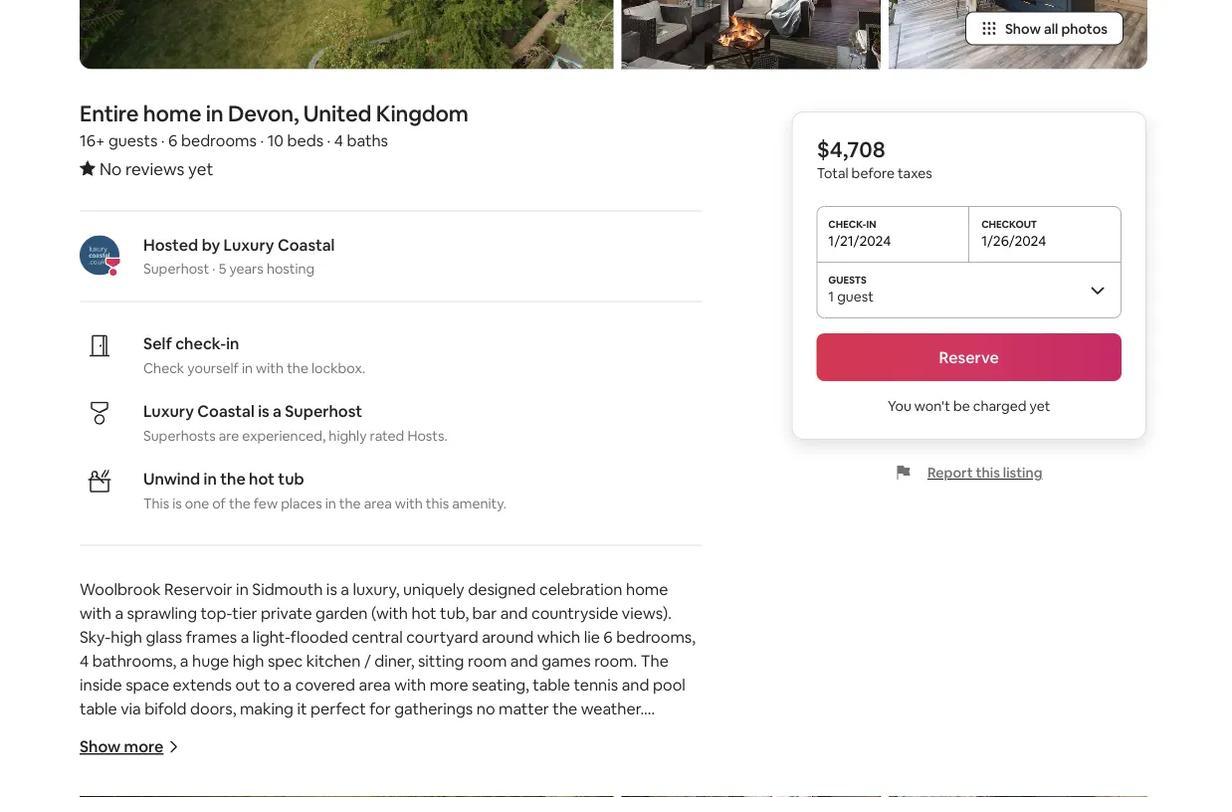Task type: locate. For each thing, give the bounding box(es) containing it.
high up bathrooms,
[[111, 627, 142, 648]]

0 vertical spatial this
[[976, 464, 1000, 482]]

to left right
[[80, 795, 96, 797]]

yourself
[[187, 359, 239, 377]]

1 horizontal spatial are
[[596, 795, 620, 797]]

yet down bedrooms
[[188, 158, 213, 180]]

via
[[121, 699, 141, 719]]

luxury
[[224, 235, 274, 255], [143, 401, 194, 422]]

0 horizontal spatial show
[[80, 737, 121, 757]]

4 inside "entire home in devon, united kingdom 16+ guests · 6 bedrooms · 10 beds · 4 baths"
[[334, 131, 344, 151]]

of right the one
[[212, 494, 226, 512]]

luxury coastal is a superhost superhosts are experienced, highly rated hosts.
[[143, 401, 448, 445]]

the down bedrooms,
[[641, 651, 669, 672]]

sprawling
[[127, 603, 197, 624]]

huge
[[192, 651, 229, 672]]

the inside self check-in check yourself in with the lockbox.
[[287, 359, 309, 377]]

more down sitting
[[430, 675, 468, 696]]

superhost
[[143, 259, 209, 277], [285, 401, 362, 422]]

with inside self check-in check yourself in with the lockbox.
[[256, 359, 284, 377]]

tennis
[[574, 675, 618, 696]]

1 vertical spatial to
[[80, 795, 96, 797]]

0 horizontal spatial more
[[124, 737, 164, 757]]

room.
[[594, 651, 637, 672]]

1 vertical spatial luxury
[[143, 401, 194, 422]]

1 horizontal spatial the
[[641, 651, 669, 672]]

and up the around
[[500, 603, 528, 624]]

around
[[482, 627, 534, 648]]

0 horizontal spatial the
[[80, 771, 108, 791]]

with down hosts. on the left
[[395, 494, 423, 512]]

0 vertical spatial 4
[[334, 131, 344, 151]]

superhost up highly
[[285, 401, 362, 422]]

$4,708
[[817, 135, 885, 163]]

coastal up hosting at left
[[278, 235, 335, 255]]

4 inside woolbrook reservoir in sidmouth is a luxury, uniquely designed celebration home with a sprawling top-tier private garden (with hot tub, bar and countryside views). sky-high glass frames a light-flooded central courtyard around which lie 6 bedrooms, 4 bathrooms, a huge high spec kitchen / diner, sitting room and games room. the inside space extends out to a covered area with more seating, table tennis and pool table via bifold doors, making it perfect for gatherings no matter the weather.
[[80, 651, 89, 672]]

1 vertical spatial coastal
[[197, 401, 255, 422]]

0 vertical spatial which
[[537, 627, 581, 648]]

check
[[143, 359, 184, 377]]

1 vertical spatial high
[[233, 651, 264, 672]]

1 vertical spatial which
[[641, 771, 685, 791]]

doors,
[[190, 699, 236, 719]]

with up sky-
[[80, 603, 111, 624]]

1/26/2024
[[982, 232, 1047, 250]]

· inside the hosted by luxury coastal superhost · 5 years hosting
[[212, 259, 216, 277]]

tumble
[[498, 795, 550, 797]]

views).
[[622, 603, 672, 624]]

reserve button
[[817, 334, 1122, 381]]

table down the inside
[[80, 699, 117, 719]]

table down games
[[533, 675, 570, 696]]

with right yourself
[[256, 359, 284, 377]]

is left the one
[[172, 494, 182, 512]]

places
[[281, 494, 322, 512]]

1 vertical spatial 4
[[80, 651, 89, 672]]

check-
[[175, 334, 226, 354]]

0 vertical spatial more
[[430, 675, 468, 696]]

area down rated
[[364, 494, 392, 512]]

a left huge
[[180, 651, 189, 672]]

home up guests
[[143, 100, 201, 128]]

show
[[1005, 20, 1041, 37], [80, 737, 121, 757]]

coastal down yourself
[[197, 401, 255, 422]]

0 vertical spatial table
[[533, 675, 570, 696]]

0 horizontal spatial table
[[80, 699, 117, 719]]

1 vertical spatial of
[[623, 771, 638, 791]]

space
[[126, 675, 169, 696]]

1 vertical spatial show
[[80, 737, 121, 757]]

luxury inside the hosted by luxury coastal superhost · 5 years hosting
[[224, 235, 274, 255]]

1 horizontal spatial luxury
[[224, 235, 274, 255]]

the inside woolbrook reservoir in sidmouth is a luxury, uniquely designed celebration home with a sprawling top-tier private garden (with hot tub, bar and countryside views). sky-high glass frames a light-flooded central courtyard around which lie 6 bedrooms, 4 bathrooms, a huge high spec kitchen / diner, sitting room and games room. the inside space extends out to a covered area with more seating, table tennis and pool table via bifold doors, making it perfect for gatherings no matter the weather.
[[553, 699, 578, 719]]

/
[[364, 651, 371, 672]]

and inside the long entrance hall has a bench seat with several doors leading off (one of which to the right is where the utility with washing machine and tumble dryer are kept, an
[[466, 795, 494, 797]]

the down long
[[99, 795, 124, 797]]

the down tennis
[[553, 699, 578, 719]]

coastal inside the hosted by luxury coastal superhost · 5 years hosting
[[278, 235, 335, 255]]

0 vertical spatial coastal
[[278, 235, 335, 255]]

central
[[352, 627, 403, 648]]

superhost inside luxury coastal is a superhost superhosts are experienced, highly rated hosts.
[[285, 401, 362, 422]]

1 horizontal spatial to
[[264, 675, 280, 696]]

1 guest
[[829, 288, 874, 306]]

· left the 5
[[212, 259, 216, 277]]

6 right lie
[[604, 627, 613, 648]]

gatherings
[[394, 699, 473, 719]]

0 horizontal spatial luxury
[[143, 401, 194, 422]]

0 vertical spatial superhost
[[143, 259, 209, 277]]

luxury up "superhosts"
[[143, 401, 194, 422]]

1 vertical spatial 6
[[604, 627, 613, 648]]

area inside unwind in the hot tub this is one of the few places in the area with this amenity.
[[364, 494, 392, 512]]

home
[[143, 100, 201, 128], [626, 580, 668, 600]]

of up kept,
[[623, 771, 638, 791]]

and down the around
[[511, 651, 538, 672]]

reviews
[[125, 158, 185, 180]]

light-
[[253, 627, 291, 648]]

sitting
[[418, 651, 464, 672]]

(with
[[371, 603, 408, 624]]

and down 'doors'
[[466, 795, 494, 797]]

superhost for luxury coastal is a superhost
[[285, 401, 362, 422]]

1 horizontal spatial of
[[623, 771, 638, 791]]

0 horizontal spatial coastal
[[197, 401, 255, 422]]

a inside the long entrance hall has a bench seat with several doors leading off (one of which to the right is where the utility with washing machine and tumble dryer are kept, an
[[273, 771, 281, 791]]

yet right charged
[[1030, 397, 1051, 415]]

0 vertical spatial home
[[143, 100, 201, 128]]

this left listing
[[976, 464, 1000, 482]]

the long entrance hall has a bench seat with several doors leading off (one of which to the right is where the utility with washing machine and tumble dryer are kept, an
[[80, 771, 695, 797]]

1 horizontal spatial coastal
[[278, 235, 335, 255]]

frames
[[186, 627, 237, 648]]

1 vertical spatial table
[[80, 699, 117, 719]]

self check-in check yourself in with the lockbox.
[[143, 334, 366, 377]]

hot up few
[[249, 469, 275, 489]]

celebration
[[540, 580, 623, 600]]

1 horizontal spatial home
[[626, 580, 668, 600]]

report
[[928, 464, 973, 482]]

0 horizontal spatial of
[[212, 494, 226, 512]]

kingdom
[[376, 100, 469, 128]]

a up garden
[[341, 580, 349, 600]]

more
[[430, 675, 468, 696], [124, 737, 164, 757]]

highly
[[329, 427, 367, 445]]

0 horizontal spatial 4
[[80, 651, 89, 672]]

1 horizontal spatial yet
[[1030, 397, 1051, 415]]

1 vertical spatial area
[[359, 675, 391, 696]]

0 vertical spatial to
[[264, 675, 280, 696]]

the left lockbox. at the top left of the page
[[287, 359, 309, 377]]

with down bench
[[302, 795, 333, 797]]

1 horizontal spatial 4
[[334, 131, 344, 151]]

1 vertical spatial the
[[80, 771, 108, 791]]

is down entrance
[[165, 795, 176, 797]]

which up kept,
[[641, 771, 685, 791]]

hosted
[[143, 235, 198, 255]]

0 horizontal spatial hot
[[249, 469, 275, 489]]

1 horizontal spatial 6
[[604, 627, 613, 648]]

6
[[168, 131, 178, 151], [604, 627, 613, 648]]

this inside unwind in the hot tub this is one of the few places in the area with this amenity.
[[426, 494, 449, 512]]

lie
[[584, 627, 600, 648]]

to right out on the bottom left of the page
[[264, 675, 280, 696]]

home up the views).
[[626, 580, 668, 600]]

4 down united
[[334, 131, 344, 151]]

of
[[212, 494, 226, 512], [623, 771, 638, 791]]

guest
[[837, 288, 874, 306]]

you
[[888, 397, 912, 415]]

of inside unwind in the hot tub this is one of the few places in the area with this amenity.
[[212, 494, 226, 512]]

show more
[[80, 737, 164, 757]]

4
[[334, 131, 344, 151], [80, 651, 89, 672]]

show all photos
[[1005, 20, 1108, 37]]

report this listing
[[928, 464, 1043, 482]]

0 horizontal spatial to
[[80, 795, 96, 797]]

1 vertical spatial hot
[[412, 603, 437, 624]]

pool
[[653, 675, 686, 696]]

0 horizontal spatial 6
[[168, 131, 178, 151]]

6 up no reviews yet
[[168, 131, 178, 151]]

area up for
[[359, 675, 391, 696]]

the inside the long entrance hall has a bench seat with several doors leading off (one of which to the right is where the utility with washing machine and tumble dryer are kept, an
[[80, 771, 108, 791]]

0 horizontal spatial this
[[426, 494, 449, 512]]

hot down uniquely
[[412, 603, 437, 624]]

0 vertical spatial of
[[212, 494, 226, 512]]

the left long
[[80, 771, 108, 791]]

listing
[[1003, 464, 1043, 482]]

you won't be charged yet
[[888, 397, 1051, 415]]

bedrooms,
[[616, 627, 696, 648]]

no
[[100, 158, 122, 180]]

· up no reviews yet
[[161, 131, 165, 151]]

in up bedrooms
[[206, 100, 223, 128]]

hot
[[249, 469, 275, 489], [412, 603, 437, 624]]

1 vertical spatial home
[[626, 580, 668, 600]]

0 vertical spatial 6
[[168, 131, 178, 151]]

this left amenity.
[[426, 494, 449, 512]]

private
[[261, 603, 312, 624]]

1 horizontal spatial show
[[1005, 20, 1041, 37]]

0 horizontal spatial home
[[143, 100, 201, 128]]

superhost down hosted
[[143, 259, 209, 277]]

the inside woolbrook reservoir in sidmouth is a luxury, uniquely designed celebration home with a sprawling top-tier private garden (with hot tub, bar and countryside views). sky-high glass frames a light-flooded central courtyard around which lie 6 bedrooms, 4 bathrooms, a huge high spec kitchen / diner, sitting room and games room. the inside space extends out to a covered area with more seating, table tennis and pool table via bifold doors, making it perfect for gatherings no matter the weather.
[[641, 651, 669, 672]]

with
[[256, 359, 284, 377], [395, 494, 423, 512], [80, 603, 111, 624], [394, 675, 426, 696], [369, 771, 401, 791], [302, 795, 333, 797]]

is inside the long entrance hall has a bench seat with several doors leading off (one of which to the right is where the utility with washing machine and tumble dryer are kept, an
[[165, 795, 176, 797]]

superhost for hosted by luxury coastal
[[143, 259, 209, 277]]

0 vertical spatial show
[[1005, 20, 1041, 37]]

bench
[[285, 771, 331, 791]]

leading
[[505, 771, 559, 791]]

which
[[537, 627, 581, 648], [641, 771, 685, 791]]

seating,
[[472, 675, 529, 696]]

more up long
[[124, 737, 164, 757]]

superhost inside the hosted by luxury coastal superhost · 5 years hosting
[[143, 259, 209, 277]]

top-
[[201, 603, 232, 624]]

0 vertical spatial luxury
[[224, 235, 274, 255]]

1 vertical spatial are
[[596, 795, 620, 797]]

0 horizontal spatial yet
[[188, 158, 213, 180]]

1 horizontal spatial this
[[976, 464, 1000, 482]]

5
[[219, 259, 226, 277]]

a up experienced,
[[273, 401, 282, 422]]

0 vertical spatial area
[[364, 494, 392, 512]]

luxury up years on the left of the page
[[224, 235, 274, 255]]

are
[[219, 427, 239, 445], [596, 795, 620, 797]]

coastal
[[278, 235, 335, 255], [197, 401, 255, 422]]

0 horizontal spatial which
[[537, 627, 581, 648]]

a up utility
[[273, 771, 281, 791]]

in up tier
[[236, 580, 249, 600]]

in
[[206, 100, 223, 128], [226, 334, 239, 354], [242, 359, 253, 377], [204, 469, 217, 489], [325, 494, 336, 512], [236, 580, 249, 600]]

is up garden
[[326, 580, 337, 600]]

1 horizontal spatial table
[[533, 675, 570, 696]]

6 inside woolbrook reservoir in sidmouth is a luxury, uniquely designed celebration home with a sprawling top-tier private garden (with hot tub, bar and countryside views). sky-high glass frames a light-flooded central courtyard around which lie 6 bedrooms, 4 bathrooms, a huge high spec kitchen / diner, sitting room and games room. the inside space extends out to a covered area with more seating, table tennis and pool table via bifold doors, making it perfect for gatherings no matter the weather.
[[604, 627, 613, 648]]

show inside button
[[1005, 20, 1041, 37]]

table
[[533, 675, 570, 696], [80, 699, 117, 719]]

flooded
[[291, 627, 348, 648]]

high up out on the bottom left of the page
[[233, 651, 264, 672]]

4 down sky-
[[80, 651, 89, 672]]

0 horizontal spatial superhost
[[143, 259, 209, 277]]

1 horizontal spatial which
[[641, 771, 685, 791]]

1/21/2024
[[829, 232, 891, 250]]

0 horizontal spatial high
[[111, 627, 142, 648]]

few
[[254, 494, 278, 512]]

show for show all photos
[[1005, 20, 1041, 37]]

woolbrook reservoir image 5 image
[[889, 0, 1148, 69]]

1 vertical spatial this
[[426, 494, 449, 512]]

·
[[161, 131, 165, 151], [260, 131, 264, 151], [327, 131, 331, 151], [212, 259, 216, 277]]

0 horizontal spatial are
[[219, 427, 239, 445]]

1 horizontal spatial superhost
[[285, 401, 362, 422]]

the
[[641, 651, 669, 672], [80, 771, 108, 791]]

are right "superhosts"
[[219, 427, 239, 445]]

1 horizontal spatial hot
[[412, 603, 437, 624]]

show up long
[[80, 737, 121, 757]]

0 vertical spatial hot
[[249, 469, 275, 489]]

the left tub
[[220, 469, 246, 489]]

be
[[954, 397, 970, 415]]

woolbrook reservoir in sidmouth is a luxury, uniquely designed celebration home with a sprawling top-tier private garden (with hot tub, bar and countryside views). sky-high glass frames a light-flooded central courtyard around which lie 6 bedrooms, 4 bathrooms, a huge high spec kitchen / diner, sitting room and games room. the inside space extends out to a covered area with more seating, table tennis and pool table via bifold doors, making it perfect for gatherings no matter the weather.
[[80, 580, 699, 719]]

0 vertical spatial are
[[219, 427, 239, 445]]

is up experienced,
[[258, 401, 269, 422]]

to inside the long entrance hall has a bench seat with several doors leading off (one of which to the right is where the utility with washing machine and tumble dryer are kept, an
[[80, 795, 96, 797]]

1 horizontal spatial more
[[430, 675, 468, 696]]

are down (one
[[596, 795, 620, 797]]

0 vertical spatial the
[[641, 651, 669, 672]]

dryer
[[553, 795, 593, 797]]

show left all
[[1005, 20, 1041, 37]]

hot inside unwind in the hot tub this is one of the few places in the area with this amenity.
[[249, 469, 275, 489]]

long
[[111, 771, 143, 791]]

home inside "entire home in devon, united kingdom 16+ guests · 6 bedrooms · 10 beds · 4 baths"
[[143, 100, 201, 128]]

1 vertical spatial superhost
[[285, 401, 362, 422]]

tier
[[232, 603, 257, 624]]

no
[[477, 699, 495, 719]]

which up games
[[537, 627, 581, 648]]

devon,
[[228, 100, 299, 128]]

are inside luxury coastal is a superhost superhosts are experienced, highly rated hosts.
[[219, 427, 239, 445]]

the left few
[[229, 494, 251, 512]]



Task type: describe. For each thing, give the bounding box(es) containing it.
doors
[[459, 771, 502, 791]]

machine
[[400, 795, 463, 797]]

to inside woolbrook reservoir in sidmouth is a luxury, uniquely designed celebration home with a sprawling top-tier private garden (with hot tub, bar and countryside views). sky-high glass frames a light-flooded central courtyard around which lie 6 bedrooms, 4 bathrooms, a huge high spec kitchen / diner, sitting room and games room. the inside space extends out to a covered area with more seating, table tennis and pool table via bifold doors, making it perfect for gatherings no matter the weather.
[[264, 675, 280, 696]]

$4,708 total before taxes
[[817, 135, 932, 182]]

years
[[229, 259, 264, 277]]

coastal inside luxury coastal is a superhost superhosts are experienced, highly rated hosts.
[[197, 401, 255, 422]]

experienced,
[[242, 427, 326, 445]]

seat
[[334, 771, 366, 791]]

garden
[[316, 603, 368, 624]]

self
[[143, 334, 172, 354]]

and down room.
[[622, 675, 650, 696]]

1 horizontal spatial high
[[233, 651, 264, 672]]

unwind in the hot tub this is one of the few places in the area with this amenity.
[[143, 469, 507, 512]]

this
[[143, 494, 169, 512]]

area inside woolbrook reservoir in sidmouth is a luxury, uniquely designed celebration home with a sprawling top-tier private garden (with hot tub, bar and countryside views). sky-high glass frames a light-flooded central courtyard around which lie 6 bedrooms, 4 bathrooms, a huge high spec kitchen / diner, sitting room and games room. the inside space extends out to a covered area with more seating, table tennis and pool table via bifold doors, making it perfect for gatherings no matter the weather.
[[359, 675, 391, 696]]

with up washing
[[369, 771, 401, 791]]

in right places
[[325, 494, 336, 512]]

luxury inside luxury coastal is a superhost superhosts are experienced, highly rated hosts.
[[143, 401, 194, 422]]

the right places
[[339, 494, 361, 512]]

perfect
[[311, 699, 366, 719]]

kitchen
[[306, 651, 361, 672]]

bedrooms
[[181, 131, 257, 151]]

photos
[[1062, 20, 1108, 37]]

which inside the long entrance hall has a bench seat with several doors leading off (one of which to the right is where the utility with washing machine and tumble dryer are kept, an
[[641, 771, 685, 791]]

hall
[[216, 771, 241, 791]]

glass
[[146, 627, 182, 648]]

by
[[202, 235, 220, 255]]

making
[[240, 699, 294, 719]]

home inside woolbrook reservoir in sidmouth is a luxury, uniquely designed celebration home with a sprawling top-tier private garden (with hot tub, bar and countryside views). sky-high glass frames a light-flooded central courtyard around which lie 6 bedrooms, 4 bathrooms, a huge high spec kitchen / diner, sitting room and games room. the inside space extends out to a covered area with more seating, table tennis and pool table via bifold doors, making it perfect for gatherings no matter the weather.
[[626, 580, 668, 600]]

has
[[244, 771, 269, 791]]

designed
[[468, 580, 536, 600]]

16+
[[80, 131, 105, 151]]

lockbox.
[[312, 359, 366, 377]]

woolbrook reservoir image 1 image
[[80, 0, 614, 69]]

inside
[[80, 675, 122, 696]]

10
[[267, 131, 284, 151]]

0 vertical spatial high
[[111, 627, 142, 648]]

games
[[542, 651, 591, 672]]

amenity.
[[452, 494, 507, 512]]

courtyard
[[406, 627, 479, 648]]

entrance
[[147, 771, 212, 791]]

host profile picture image
[[80, 236, 119, 275]]

kept,
[[623, 795, 660, 797]]

(one
[[586, 771, 619, 791]]

charged
[[974, 397, 1027, 415]]

are inside the long entrance hall has a bench seat with several doors leading off (one of which to the right is where the utility with washing machine and tumble dryer are kept, an
[[596, 795, 620, 797]]

reserve
[[939, 347, 999, 367]]

0 vertical spatial yet
[[188, 158, 213, 180]]

one
[[185, 494, 209, 512]]

1 vertical spatial more
[[124, 737, 164, 757]]

the down hall
[[229, 795, 254, 797]]

beds
[[287, 131, 324, 151]]

matter
[[499, 699, 549, 719]]

6 inside "entire home in devon, united kingdom 16+ guests · 6 bedrooms · 10 beds · 4 baths"
[[168, 131, 178, 151]]

which inside woolbrook reservoir in sidmouth is a luxury, uniquely designed celebration home with a sprawling top-tier private garden (with hot tub, bar and countryside views). sky-high glass frames a light-flooded central courtyard around which lie 6 bedrooms, 4 bathrooms, a huge high spec kitchen / diner, sitting room and games room. the inside space extends out to a covered area with more seating, table tennis and pool table via bifold doors, making it perfect for gatherings no matter the weather.
[[537, 627, 581, 648]]

in up yourself
[[226, 334, 239, 354]]

spec
[[268, 651, 303, 672]]

tub,
[[440, 603, 469, 624]]

a down woolbrook
[[115, 603, 124, 624]]

with down diner,
[[394, 675, 426, 696]]

no reviews yet
[[100, 158, 213, 180]]

hosted by luxury coastal superhost · 5 years hosting
[[143, 235, 335, 277]]

report this listing button
[[896, 464, 1043, 482]]

tub
[[278, 469, 304, 489]]

1 vertical spatial yet
[[1030, 397, 1051, 415]]

uniquely
[[403, 580, 465, 600]]

woolbrook reservoir image 3 image
[[622, 0, 881, 69]]

woolbrook
[[80, 580, 161, 600]]

hosts.
[[408, 427, 448, 445]]

right
[[127, 795, 162, 797]]

extends
[[173, 675, 232, 696]]

in right yourself
[[242, 359, 253, 377]]

is inside luxury coastal is a superhost superhosts are experienced, highly rated hosts.
[[258, 401, 269, 422]]

off
[[562, 771, 583, 791]]

· left "10"
[[260, 131, 264, 151]]

with inside unwind in the hot tub this is one of the few places in the area with this amenity.
[[395, 494, 423, 512]]

for
[[370, 699, 391, 719]]

covered
[[295, 675, 355, 696]]

hot inside woolbrook reservoir in sidmouth is a luxury, uniquely designed celebration home with a sprawling top-tier private garden (with hot tub, bar and countryside views). sky-high glass frames a light-flooded central courtyard around which lie 6 bedrooms, 4 bathrooms, a huge high spec kitchen / diner, sitting room and games room. the inside space extends out to a covered area with more seating, table tennis and pool table via bifold doors, making it perfect for gatherings no matter the weather.
[[412, 603, 437, 624]]

countryside
[[532, 603, 619, 624]]

weather.
[[581, 699, 644, 719]]

reservoir
[[164, 580, 233, 600]]

taxes
[[898, 164, 932, 182]]

a inside luxury coastal is a superhost superhosts are experienced, highly rated hosts.
[[273, 401, 282, 422]]

guests
[[108, 131, 158, 151]]

won't
[[915, 397, 951, 415]]

is inside woolbrook reservoir in sidmouth is a luxury, uniquely designed celebration home with a sprawling top-tier private garden (with hot tub, bar and countryside views). sky-high glass frames a light-flooded central courtyard around which lie 6 bedrooms, 4 bathrooms, a huge high spec kitchen / diner, sitting room and games room. the inside space extends out to a covered area with more seating, table tennis and pool table via bifold doors, making it perfect for gatherings no matter the weather.
[[326, 580, 337, 600]]

show all photos button
[[966, 12, 1124, 45]]

show for show more
[[80, 737, 121, 757]]

bar
[[473, 603, 497, 624]]

more inside woolbrook reservoir in sidmouth is a luxury, uniquely designed celebration home with a sprawling top-tier private garden (with hot tub, bar and countryside views). sky-high glass frames a light-flooded central courtyard around which lie 6 bedrooms, 4 bathrooms, a huge high spec kitchen / diner, sitting room and games room. the inside space extends out to a covered area with more seating, table tennis and pool table via bifold doors, making it perfect for gatherings no matter the weather.
[[430, 675, 468, 696]]

washing
[[337, 795, 397, 797]]

1
[[829, 288, 834, 306]]

sidmouth
[[252, 580, 323, 600]]

is inside unwind in the hot tub this is one of the few places in the area with this amenity.
[[172, 494, 182, 512]]

entire home in devon, united kingdom 16+ guests · 6 bedrooms · 10 beds · 4 baths
[[80, 100, 469, 151]]

a down tier
[[241, 627, 249, 648]]

of inside the long entrance hall has a bench seat with several doors leading off (one of which to the right is where the utility with washing machine and tumble dryer are kept, an
[[623, 771, 638, 791]]

a down spec
[[283, 675, 292, 696]]

it
[[297, 699, 307, 719]]

· right beds
[[327, 131, 331, 151]]

several
[[404, 771, 456, 791]]

room
[[468, 651, 507, 672]]

luxury,
[[353, 580, 400, 600]]

where
[[180, 795, 225, 797]]

in up the one
[[204, 469, 217, 489]]

diner,
[[375, 651, 415, 672]]

in inside "entire home in devon, united kingdom 16+ guests · 6 bedrooms · 10 beds · 4 baths"
[[206, 100, 223, 128]]

unwind
[[143, 469, 200, 489]]

in inside woolbrook reservoir in sidmouth is a luxury, uniquely designed celebration home with a sprawling top-tier private garden (with hot tub, bar and countryside views). sky-high glass frames a light-flooded central courtyard around which lie 6 bedrooms, 4 bathrooms, a huge high spec kitchen / diner, sitting room and games room. the inside space extends out to a covered area with more seating, table tennis and pool table via bifold doors, making it perfect for gatherings no matter the weather.
[[236, 580, 249, 600]]



Task type: vqa. For each thing, say whether or not it's contained in the screenshot.
"4"
yes



